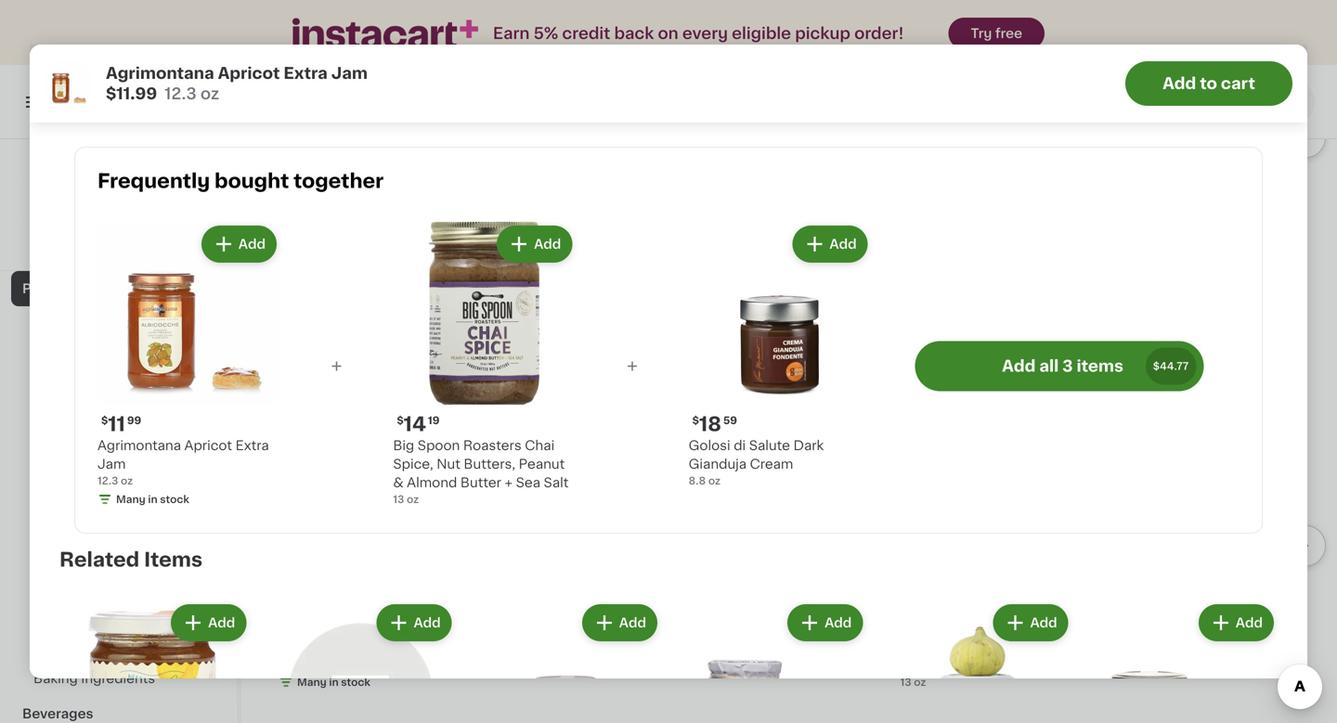 Task type: locate. For each thing, give the bounding box(es) containing it.
a for mike's hot honey honey with a kick, sweetness & heat, gluten-free & paleo 12 oz
[[309, 232, 317, 245]]

$4.29 element
[[1108, 187, 1300, 211]]

2 vertical spatial many in stock
[[297, 678, 370, 688]]

0 vertical spatial salt
[[544, 476, 569, 489]]

in
[[536, 269, 546, 279], [148, 494, 157, 505], [329, 678, 339, 688]]

0 vertical spatial many
[[504, 269, 534, 279]]

salt inside big spoon roasters chai spice, nut butters, peanut & almond butter + sea salt 13 oz
[[544, 476, 569, 489]]

12.3 for callipo hot pepper spread
[[279, 659, 299, 669]]

agrimontana down of
[[106, 65, 214, 81]]

dark
[[793, 439, 824, 452]]

oz down gianduja
[[708, 476, 720, 486]]

all stores link
[[63, 76, 245, 128]]

honey inside rigoni di asiago mielbio linden tiglio honey
[[779, 232, 822, 245]]

hot for callipo hot pepper spread
[[1156, 622, 1180, 635]]

infused
[[1108, 232, 1157, 245]]

salt down chai
[[544, 476, 569, 489]]

chai
[[525, 439, 555, 452]]

0 vertical spatial gluten-
[[303, 75, 353, 88]]

1 horizontal spatial salt
[[1047, 641, 1072, 654]]

agrimontana for golosi di salute dark gianduja cream
[[97, 439, 181, 452]]

all
[[195, 98, 208, 108]]

1 vertical spatial many in stock
[[116, 494, 189, 505]]

0 horizontal spatial italian
[[553, 214, 592, 227]]

of
[[149, 37, 165, 50]]

roasters inside big spoon roasters wildflower honey sea salt peanut butter 13 oz
[[970, 622, 1029, 635]]

1 $ from the left
[[101, 416, 108, 426]]

monthparmigiano
[[881, 56, 997, 69]]

peanut inside big spoon roasters chai spice, nut butters, peanut & almond butter + sea salt 13 oz
[[519, 458, 565, 471]]

butter down butters,
[[460, 476, 501, 489]]

0 vertical spatial free
[[353, 75, 382, 88]]

product group containing 14
[[393, 222, 576, 507]]

paleo inside mike's hot honey honey with a kick, sweetness & heat, gluten-free & paleo 12 oz
[[413, 251, 449, 264]]

1 horizontal spatial many
[[297, 678, 327, 688]]

big inside big spoon roasters chai spice, nut butters, peanut & almond butter + sea salt 13 oz
[[393, 439, 414, 452]]

big inside big spoon roasters wildflower honey sea salt peanut butter 13 oz
[[900, 622, 922, 635]]

paleo inside mike's hot honey honey with a kick, sweetness & heat, gluten-free & paleo
[[399, 75, 435, 88]]

peanut down wildflower
[[900, 659, 946, 672]]

instacart plus icon image
[[292, 18, 478, 49]]

mike's up agrimontana apricot extra jam $11.99 12.3 oz
[[265, 37, 306, 50]]

2 vertical spatial apricot
[[365, 622, 413, 635]]

spoon inside big spoon roasters wildflower honey sea salt peanut butter 13 oz
[[925, 622, 967, 635]]

big up spice, at left
[[393, 439, 414, 452]]

100% satisfaction guarantee
[[47, 244, 197, 254]]

12.3 inside item carousel region
[[279, 659, 299, 669]]

2 vertical spatial agrimontana
[[279, 622, 362, 635]]

pickled goods & olives
[[33, 459, 186, 472]]

kick, down instacart plus icon
[[307, 56, 338, 69]]

1 vertical spatial 13
[[900, 678, 911, 688]]

18 up monthparmigiano
[[941, 37, 956, 50]]

0 horizontal spatial 11
[[108, 415, 125, 434]]

1 vertical spatial in
[[148, 494, 157, 505]]

1 vertical spatial di
[[738, 214, 750, 227]]

stock down olives
[[160, 494, 189, 505]]

roasters for nut
[[463, 439, 522, 452]]

99 left toppings at the bottom of page
[[127, 416, 141, 426]]

in down $11.99 element
[[329, 678, 339, 688]]

oz inside agrimontana apricot extra jam $11.99 12.3 oz
[[200, 86, 219, 102]]

mike's hot honey honey with a kick, sweetness & heat, gluten-free & paleo
[[265, 37, 435, 88]]

novi
[[693, 622, 722, 635]]

$ inside $ 14 19
[[397, 416, 404, 426]]

at
[[934, 95, 948, 109]]

honey
[[337, 37, 380, 50], [384, 37, 427, 50], [351, 214, 394, 227], [397, 214, 441, 227], [1180, 214, 1223, 227], [1254, 214, 1297, 227], [779, 232, 822, 245], [486, 232, 529, 245], [973, 641, 1016, 654]]

pickup
[[881, 95, 930, 109]]

terra di puglia typical italian salted snack button
[[470, 0, 661, 87]]

oz up meat
[[121, 476, 133, 486]]

product group containing rigoni di asiago mielbio linden tiglio honey
[[693, 0, 885, 263]]

1 $10.89 element from the left
[[486, 595, 678, 620]]

1 horizontal spatial 18
[[941, 37, 956, 50]]

frequently bought together
[[97, 171, 384, 191]]

jam down salad dressing & toppings "link"
[[97, 458, 126, 471]]

11am
[[1182, 95, 1216, 109]]

0 vertical spatial sea
[[516, 476, 540, 489]]

spoon up wildflower
[[925, 622, 967, 635]]

1 item carousel region from the top
[[279, 0, 1326, 314]]

2 item carousel region from the top
[[279, 388, 1326, 722]]

1 vertical spatial 18
[[699, 415, 721, 434]]

spreads link down 12
[[279, 344, 364, 366]]

many in stock for golosi di salute dark gianduja cream
[[116, 494, 189, 505]]

2 horizontal spatial many in stock
[[504, 269, 578, 279]]

di inside golosi di salute dark gianduja cream 8.8 oz
[[734, 439, 746, 452]]

1 vertical spatial agrimontana
[[97, 439, 181, 452]]

eataly logo image
[[101, 162, 136, 197]]

apricot for callipo hot pepper spread
[[365, 622, 413, 635]]

0 vertical spatial 13
[[393, 494, 404, 505]]

1 vertical spatial extra
[[235, 439, 269, 452]]

oz right 1
[[493, 250, 505, 261]]

blvd.
[[1100, 95, 1135, 109]]

$10.89 element for pepper
[[1108, 595, 1300, 620]]

gluten- inside mike's hot honey honey with a kick, sweetness & heat, gluten-free & paleo
[[303, 75, 353, 88]]

1 horizontal spatial a
[[309, 232, 317, 245]]

rice
[[77, 247, 107, 260]]

$10.89 element
[[486, 595, 678, 620], [1108, 595, 1300, 620]]

1 vertical spatial kick,
[[320, 232, 352, 245]]

mike's for mike's hot honey honey with a kick, sweetness & heat, gluten-free & paleo 12 oz
[[279, 214, 320, 227]]

100% satisfaction guarantee button
[[29, 238, 208, 256]]

spreads link up $ 11 99
[[11, 377, 226, 412]]

1 horizontal spatial many in stock
[[297, 678, 370, 688]]

jam down instacart plus icon
[[331, 65, 368, 81]]

1 horizontal spatial in
[[329, 678, 339, 688]]

in-
[[107, 225, 121, 235]]

mike's inside mike's hot honey honey with a kick, sweetness & heat, gluten-free & paleo
[[265, 37, 306, 50]]

1 vertical spatial butter
[[460, 476, 501, 489]]

sea down $10.99 element
[[1019, 641, 1044, 654]]

salt down $10.99 element
[[1047, 641, 1072, 654]]

agrimontana
[[106, 65, 214, 81], [97, 439, 181, 452], [279, 622, 362, 635]]

with
[[265, 56, 292, 69], [279, 232, 306, 245], [1160, 232, 1188, 245]]

kick, for mike's hot honey honey with a kick, sweetness & heat, gluten-free & paleo
[[307, 56, 338, 69]]

italian
[[615, 37, 654, 50], [553, 214, 592, 227]]

spreads right dips
[[150, 548, 204, 561]]

2 vertical spatial many
[[297, 678, 327, 688]]

callipo hot pepper spread button
[[1108, 396, 1300, 653]]

0 horizontal spatial 99
[[127, 416, 141, 426]]

novi giaduja spread button
[[693, 396, 885, 653]]

$44.77
[[1153, 361, 1189, 371]]

13 down spice, at left
[[393, 494, 404, 505]]

1 horizontal spatial 99
[[308, 190, 322, 200]]

1 vertical spatial many
[[116, 494, 145, 505]]

1 horizontal spatial butter
[[460, 476, 501, 489]]

linden
[[693, 232, 737, 245]]

prices
[[150, 225, 183, 235]]

0 vertical spatial stock
[[548, 269, 578, 279]]

with inside mike's hot honey hot honey infused with chilies
[[1160, 232, 1188, 245]]

11 99
[[289, 189, 322, 209]]

1 vertical spatial 12.3
[[97, 476, 118, 486]]

paleo down instacart plus icon
[[399, 75, 435, 88]]

pickled goods & olives link
[[11, 448, 226, 483]]

0 horizontal spatial butter
[[105, 37, 145, 50]]

0 horizontal spatial salt
[[544, 476, 569, 489]]

spreads down honeys,
[[33, 388, 87, 401]]

with for mike's hot honey honey with a kick, sweetness & heat, gluten-free & paleo 12 oz
[[279, 232, 306, 245]]

0 horizontal spatial spoon
[[418, 439, 460, 452]]

$ up golosi
[[692, 416, 699, 426]]

butter inside delitia butter of parma 8 oz
[[105, 37, 145, 50]]

gluten- for mike's hot honey honey with a kick, sweetness & heat, gluten-free & paleo 12 oz
[[317, 251, 367, 264]]

di inside "terra di puglia typical italian salted snack"
[[506, 37, 518, 50]]

2 horizontal spatial extra
[[417, 622, 450, 635]]

$14.19 element
[[693, 595, 885, 620]]

rigoni di asiago mielbio linden tiglio honey button
[[693, 0, 885, 263]]

di right 'terra'
[[506, 37, 518, 50]]

sea right +
[[516, 476, 540, 489]]

1 vertical spatial sweetness
[[355, 232, 427, 245]]

11 up pickled goods & olives link
[[108, 415, 125, 434]]

hot inside mike's hot honey honey with a kick, sweetness & heat, gluten-free & paleo
[[310, 37, 334, 50]]

0 vertical spatial italian
[[615, 37, 654, 50]]

sweetness for mike's hot honey honey with a kick, sweetness & heat, gluten-free & paleo 12 oz
[[355, 232, 427, 245]]

butter down wildflower
[[950, 659, 991, 672]]

oz inside big spoon roasters wildflower honey sea salt peanut butter 13 oz
[[914, 678, 926, 688]]

roasters down $10.99 element
[[970, 622, 1029, 635]]

free
[[353, 75, 382, 88], [367, 251, 396, 264]]

with inside mike's hot honey honey with a kick, sweetness & heat, gluten-free & paleo
[[265, 56, 292, 69]]

jam inside agrimontana apricot extra jam $11.99 12.3 oz
[[331, 65, 368, 81]]

1 horizontal spatial italian
[[615, 37, 654, 50]]

1 vertical spatial peanut
[[900, 659, 946, 672]]

+
[[505, 476, 513, 489]]

2 $ from the left
[[397, 416, 404, 426]]

big
[[393, 439, 414, 452], [900, 622, 922, 635]]

peanut inside big spoon roasters wildflower honey sea salt peanut butter 13 oz
[[900, 659, 946, 672]]

spread down $14.19 element
[[779, 622, 825, 635]]

1 vertical spatial free
[[367, 251, 396, 264]]

gluten- down 11 99
[[317, 251, 367, 264]]

alcohol
[[22, 176, 73, 189]]

paleo left 1
[[413, 251, 449, 264]]

salute
[[749, 439, 790, 452]]

1 vertical spatial italian
[[553, 214, 592, 227]]

0 vertical spatial 99
[[308, 190, 322, 200]]

hot inside mike's hot honey honey with a kick, sweetness & heat, gluten-free & paleo 12 oz
[[323, 214, 347, 227]]

spreads link
[[279, 344, 364, 366], [11, 377, 226, 412]]

paleo for mike's hot honey honey with a kick, sweetness & heat, gluten-free & paleo 12 oz
[[413, 251, 449, 264]]

1 vertical spatial spoon
[[925, 622, 967, 635]]

0 vertical spatial roasters
[[463, 439, 522, 452]]

sweetness down instacart plus icon
[[341, 56, 413, 69]]

1 horizontal spatial 13
[[900, 678, 911, 688]]

italian left the wild
[[553, 214, 592, 227]]

0 horizontal spatial roasters
[[463, 439, 522, 452]]

0 horizontal spatial 12.3
[[97, 476, 118, 486]]

roasters for sea
[[970, 622, 1029, 635]]

agrimontana apricot extra jam 12.3 oz down $11.99 element
[[279, 622, 450, 669]]

0 horizontal spatial $10.89 element
[[486, 595, 678, 620]]

$ left 19
[[397, 416, 404, 426]]

oz inside delitia butter of parma 8 oz
[[69, 56, 81, 66]]

item carousel region
[[279, 0, 1326, 314], [279, 388, 1326, 722]]

sea inside big spoon roasters wildflower honey sea salt peanut butter 13 oz
[[1019, 641, 1044, 654]]

1 horizontal spatial spoon
[[925, 622, 967, 635]]

honeys,
[[33, 353, 88, 366]]

gluten- inside mike's hot honey honey with a kick, sweetness & heat, gluten-free & paleo 12 oz
[[317, 251, 367, 264]]

scyavuru
[[486, 622, 547, 635]]

oz inside golosi di salute dark gianduja cream 8.8 oz
[[708, 476, 720, 486]]

callipo
[[1108, 622, 1153, 635]]

product group
[[279, 0, 471, 282], [486, 0, 678, 285], [693, 0, 885, 263], [900, 0, 1093, 298], [97, 222, 280, 511], [393, 222, 576, 507], [689, 222, 872, 488], [279, 396, 471, 694], [1108, 396, 1300, 653], [59, 601, 250, 723], [265, 601, 456, 723], [470, 601, 661, 723], [676, 601, 867, 723], [881, 601, 1072, 723], [1087, 601, 1278, 723]]

spoon inside big spoon roasters chai spice, nut butters, peanut & almond butter + sea salt 13 oz
[[418, 439, 460, 452]]

in down olives
[[148, 494, 157, 505]]

almond
[[407, 476, 457, 489]]

roasters inside big spoon roasters chai spice, nut butters, peanut & almond butter + sea salt 13 oz
[[463, 439, 522, 452]]

spoon up the nut
[[418, 439, 460, 452]]

butter
[[105, 37, 145, 50], [460, 476, 501, 489], [950, 659, 991, 672]]

0 vertical spatial butter
[[105, 37, 145, 50]]

5%
[[533, 26, 558, 41]]

2 horizontal spatial butter
[[950, 659, 991, 672]]

$ inside $ 11 99
[[101, 416, 108, 426]]

oz inside mieli thun italian wild flower honey 1 oz
[[493, 250, 505, 261]]

related
[[59, 550, 139, 570]]

pickup at 10250 santa monica blvd.
[[881, 95, 1135, 109]]

0 vertical spatial heat,
[[265, 75, 300, 88]]

13 inside big spoon roasters chai spice, nut butters, peanut & almond butter + sea salt 13 oz
[[393, 494, 404, 505]]

mike's inside mike's hot honey honey with a kick, sweetness & heat, gluten-free & paleo 12 oz
[[279, 214, 320, 227]]

butter inside big spoon roasters chai spice, nut butters, peanut & almond butter + sea salt 13 oz
[[460, 476, 501, 489]]

jam right fig
[[612, 622, 640, 635]]

agriform 18 monthparmigiano reggiano dop button
[[881, 0, 1072, 128]]

marinades
[[33, 494, 102, 507]]

di up tiglio
[[738, 214, 750, 227]]

sweetness down together on the top left of the page
[[355, 232, 427, 245]]

oz down $11.99 element
[[302, 659, 314, 669]]

1 vertical spatial item carousel region
[[279, 388, 1326, 722]]

oz right fl
[[1113, 74, 1125, 84]]

0 vertical spatial apricot
[[218, 65, 280, 81]]

mike's for mike's hot honey hot honey infused with chilies
[[1108, 214, 1149, 227]]

stock down $11.99 element
[[341, 678, 370, 688]]

sea inside big spoon roasters chai spice, nut butters, peanut & almond butter + sea salt 13 oz
[[516, 476, 540, 489]]

peanut for chai
[[519, 458, 565, 471]]

dressing
[[73, 423, 131, 436]]

11 right bought
[[289, 189, 306, 209]]

eataly panini small otto tondo bread
[[676, 37, 831, 69]]

0 vertical spatial 18
[[941, 37, 956, 50]]

0 horizontal spatial many
[[116, 494, 145, 505]]

item carousel region containing add
[[279, 388, 1326, 722]]

product group containing 18
[[689, 222, 872, 488]]

in down mieli thun italian wild flower honey 1 oz
[[536, 269, 546, 279]]

guarantee
[[143, 244, 197, 254]]

99
[[308, 190, 322, 200], [127, 416, 141, 426]]

oz down almond
[[407, 494, 419, 505]]

0 horizontal spatial a
[[296, 56, 303, 69]]

heat, inside mike's hot honey honey with a kick, sweetness & heat, gluten-free & paleo
[[265, 75, 300, 88]]

3 $ from the left
[[692, 416, 699, 426]]

1 vertical spatial salt
[[1047, 641, 1072, 654]]

2 vertical spatial in
[[329, 678, 339, 688]]

spoon for honey
[[925, 622, 967, 635]]

oz right 12
[[292, 269, 304, 279]]

a inside mike's hot honey honey with a kick, sweetness & heat, gluten-free & paleo 12 oz
[[309, 232, 317, 245]]

None search field
[[266, 76, 645, 128]]

sweetness inside mike's hot honey honey with a kick, sweetness & heat, gluten-free & paleo
[[341, 56, 413, 69]]

di down 59 on the bottom of the page
[[734, 439, 746, 452]]

13 inside big spoon roasters wildflower honey sea salt peanut butter 13 oz
[[900, 678, 911, 688]]

18 left 59 on the bottom of the page
[[699, 415, 721, 434]]

oz down parma at top
[[200, 86, 219, 102]]

spoon
[[418, 439, 460, 452], [925, 622, 967, 635]]

agriform 18 monthparmigiano reggiano dop
[[881, 37, 1063, 88]]

item carousel region containing 11
[[279, 0, 1326, 314]]

many in stock down mieli thun italian wild flower honey 1 oz
[[504, 269, 578, 279]]

butter left of
[[105, 37, 145, 50]]

0 vertical spatial sweetness
[[341, 56, 413, 69]]

bakery link
[[11, 130, 226, 165]]

many in stock down olives
[[116, 494, 189, 505]]

0 horizontal spatial big
[[393, 439, 414, 452]]

oz down wildflower
[[914, 678, 926, 688]]

& inside "link"
[[134, 423, 145, 436]]

2 vertical spatial 12.3
[[279, 659, 299, 669]]

many in stock down $11.99 element
[[297, 678, 370, 688]]

0 horizontal spatial 18
[[699, 415, 721, 434]]

$10.89 element up pepper in the right bottom of the page
[[1108, 595, 1300, 620]]

peanut down chai
[[519, 458, 565, 471]]

extra for golosi di salute dark gianduja cream
[[235, 439, 269, 452]]

asiago
[[753, 214, 798, 227]]

milk
[[1128, 56, 1155, 69]]

1 vertical spatial roasters
[[970, 622, 1029, 635]]

kick, inside mike's hot honey honey with a kick, sweetness & heat, gluten-free & paleo
[[307, 56, 338, 69]]

eataly panini small otto tondo bread button
[[676, 0, 867, 87]]

$ inside $ 18 59
[[692, 416, 699, 426]]

big up wildflower
[[900, 622, 922, 635]]

oz
[[69, 56, 81, 66], [1113, 74, 1125, 84], [200, 86, 219, 102], [493, 250, 505, 261], [292, 269, 304, 279], [121, 476, 133, 486], [708, 476, 720, 486], [407, 494, 419, 505], [302, 659, 314, 669], [914, 678, 926, 688]]

preserved dips & spreads
[[33, 548, 204, 561]]

1 vertical spatial gluten-
[[317, 251, 367, 264]]

with for mike's hot honey honey with a kick, sweetness & heat, gluten-free & paleo
[[265, 56, 292, 69]]

nut
[[437, 458, 460, 471]]

stock for callipo hot pepper spread
[[341, 678, 370, 688]]

heat, inside mike's hot honey honey with a kick, sweetness & heat, gluten-free & paleo 12 oz
[[279, 251, 314, 264]]

spread
[[779, 622, 825, 635], [1234, 622, 1281, 635]]

kick, down 11 99
[[320, 232, 352, 245]]

1 vertical spatial agrimontana apricot extra jam 12.3 oz
[[279, 622, 450, 669]]

free inside mike's hot honey honey with a kick, sweetness & heat, gluten-free & paleo
[[353, 75, 382, 88]]

$10.89 element up black
[[486, 595, 678, 620]]

a inside mike's hot honey honey with a kick, sweetness & heat, gluten-free & paleo
[[296, 56, 303, 69]]

all stores
[[195, 98, 244, 108]]

condiments link
[[11, 306, 226, 342]]

spread right pepper in the right bottom of the page
[[1234, 622, 1281, 635]]

2 horizontal spatial stock
[[548, 269, 578, 279]]

oz inside big spoon roasters chai spice, nut butters, peanut & almond butter + sea salt 13 oz
[[407, 494, 419, 505]]

0 horizontal spatial spreads
[[33, 388, 87, 401]]

di for rigoni
[[738, 214, 750, 227]]

1 horizontal spatial roasters
[[970, 622, 1029, 635]]

2 vertical spatial butter
[[950, 659, 991, 672]]

18 inside agriform 18 monthparmigiano reggiano dop
[[941, 37, 956, 50]]

many for golosi di salute dark gianduja cream
[[116, 494, 145, 505]]

salad dressing & toppings
[[33, 423, 208, 436]]

italian left on
[[615, 37, 654, 50]]

$ for 11
[[101, 416, 108, 426]]

roasters
[[463, 439, 522, 452], [970, 622, 1029, 635]]

0 horizontal spatial stock
[[160, 494, 189, 505]]

stock down mieli thun italian wild flower honey 1 oz
[[548, 269, 578, 279]]

apricot for golosi di salute dark gianduja cream
[[184, 439, 232, 452]]

paleo for mike's hot honey honey with a kick, sweetness & heat, gluten-free & paleo
[[399, 75, 435, 88]]

1 horizontal spatial stock
[[341, 678, 370, 688]]

$ for 14
[[397, 416, 404, 426]]

2 vertical spatial stock
[[341, 678, 370, 688]]

apricot up stores
[[218, 65, 280, 81]]

1 vertical spatial stock
[[160, 494, 189, 505]]

kick, inside mike's hot honey honey with a kick, sweetness & heat, gluten-free & paleo 12 oz
[[320, 232, 352, 245]]

agrimontana down salad dressing & toppings
[[97, 439, 181, 452]]

sea
[[516, 476, 540, 489], [1019, 641, 1044, 654]]

sweetness
[[341, 56, 413, 69], [355, 232, 427, 245]]

agrimontana apricot extra jam 12.3 oz down toppings at the bottom of page
[[97, 439, 269, 486]]

hudson valley fresh whole white milk 64 fl oz
[[1087, 37, 1264, 84]]

1 vertical spatial spreads link
[[11, 377, 226, 412]]

2 horizontal spatial 12.3
[[279, 659, 299, 669]]

heat, for mike's hot honey honey with a kick, sweetness & heat, gluten-free & paleo 12 oz
[[279, 251, 314, 264]]

mike's inside mike's hot honey hot honey infused with chilies
[[1108, 214, 1149, 227]]

1 vertical spatial 11
[[108, 415, 125, 434]]

di inside rigoni di asiago mielbio linden tiglio honey
[[738, 214, 750, 227]]

roasters up butters,
[[463, 439, 522, 452]]

oz right 8
[[69, 56, 81, 66]]

99 right bought
[[308, 190, 322, 200]]

spreads down 12
[[279, 345, 364, 364]]

0 vertical spatial paleo
[[399, 75, 435, 88]]

0 vertical spatial big
[[393, 439, 414, 452]]

0 vertical spatial kick,
[[307, 56, 338, 69]]

0 horizontal spatial $
[[101, 416, 108, 426]]

2 horizontal spatial $
[[692, 416, 699, 426]]

apricot down toppings at the bottom of page
[[184, 439, 232, 452]]

13 down wildflower
[[900, 678, 911, 688]]

honey inside big spoon roasters wildflower honey sea salt peanut butter 13 oz
[[973, 641, 1016, 654]]

2 $10.89 element from the left
[[1108, 595, 1300, 620]]

0 vertical spatial spreads link
[[279, 344, 364, 366]]

all
[[1039, 358, 1059, 374]]

agrimontana apricot extra jam $11.99 12.3 oz
[[106, 65, 368, 102]]

2 vertical spatial extra
[[417, 622, 450, 635]]

$ 11 99
[[101, 415, 141, 434]]

agrimontana down $11.99 element
[[279, 622, 362, 635]]

ingredients
[[81, 672, 155, 685]]

0 horizontal spatial peanut
[[519, 458, 565, 471]]

fresh
[[1184, 37, 1220, 50]]

extra for callipo hot pepper spread
[[417, 622, 450, 635]]

99 inside 11 99
[[308, 190, 322, 200]]

novi giaduja spread
[[693, 622, 825, 635]]

items
[[1077, 358, 1123, 374]]

salad
[[33, 423, 69, 436]]

apricot down $11.99 element
[[365, 622, 413, 635]]

2 horizontal spatial in
[[536, 269, 546, 279]]

59
[[723, 416, 737, 426]]

parma
[[168, 37, 210, 50]]

0 horizontal spatial spread
[[779, 622, 825, 635]]

sweetness inside mike's hot honey honey with a kick, sweetness & heat, gluten-free & paleo 12 oz
[[355, 232, 427, 245]]

1 horizontal spatial peanut
[[900, 659, 946, 672]]

0 vertical spatial 12.3
[[165, 86, 197, 102]]

2 vertical spatial spreads
[[150, 548, 204, 561]]

gluten- down instacart plus icon
[[303, 75, 353, 88]]

free inside mike's hot honey honey with a kick, sweetness & heat, gluten-free & paleo 12 oz
[[367, 251, 396, 264]]

$ up the goods
[[101, 416, 108, 426]]

free down instacart plus icon
[[353, 75, 382, 88]]

free down together on the top left of the page
[[367, 251, 396, 264]]

with inside mike's hot honey honey with a kick, sweetness & heat, gluten-free & paleo 12 oz
[[279, 232, 306, 245]]

1 horizontal spatial $
[[397, 416, 404, 426]]

1 vertical spatial apricot
[[184, 439, 232, 452]]

mike's
[[265, 37, 306, 50], [279, 214, 320, 227], [1108, 214, 1149, 227]]

mike's down 11 99
[[279, 214, 320, 227]]

mike's up infused
[[1108, 214, 1149, 227]]



Task type: vqa. For each thing, say whether or not it's contained in the screenshot.
Delivery for Delivery
no



Task type: describe. For each thing, give the bounding box(es) containing it.
12
[[279, 269, 289, 279]]

fig
[[589, 622, 609, 635]]

100%
[[47, 244, 76, 254]]

-
[[1172, 95, 1179, 109]]

1 spread from the left
[[779, 622, 825, 635]]

agrimontana for callipo hot pepper spread
[[279, 622, 362, 635]]

instacart logo image
[[63, 91, 175, 113]]

callipo hot pepper spread
[[1108, 622, 1281, 635]]

big for big spoon roasters chai spice, nut butters, peanut & almond butter + sea salt
[[393, 439, 414, 452]]

18 for agriform 18 monthparmigiano reggiano dop
[[941, 37, 956, 50]]

reggiano
[[1000, 56, 1063, 69]]

chilies
[[1191, 232, 1235, 245]]

many for callipo hot pepper spread
[[297, 678, 327, 688]]

pickled
[[33, 459, 81, 472]]

golosi di salute dark gianduja cream 8.8 oz
[[689, 439, 824, 486]]

scyavuru black fig jam button
[[486, 396, 678, 653]]

many in stock for callipo hot pepper spread
[[297, 678, 370, 688]]

salt inside big spoon roasters wildflower honey sea salt peanut butter 13 oz
[[1047, 641, 1072, 654]]

dairy & eggs link
[[11, 201, 226, 236]]

3
[[1062, 358, 1073, 374]]

gluten- for mike's hot honey honey with a kick, sweetness & heat, gluten-free & paleo
[[303, 75, 353, 88]]

hudson
[[1087, 37, 1138, 50]]

satisfaction
[[78, 244, 140, 254]]

back
[[614, 26, 654, 41]]

$ 18 59
[[692, 415, 737, 434]]

terra
[[470, 37, 503, 50]]

cream
[[750, 458, 793, 471]]

jam inside button
[[612, 622, 640, 635]]

stock for golosi di salute dark gianduja cream
[[160, 494, 189, 505]]

wildflower
[[900, 641, 969, 654]]

$10.99 element
[[900, 595, 1093, 620]]

add to cart button
[[1125, 61, 1292, 106]]

hot for mike's hot honey hot honey infused with chilies
[[1152, 214, 1176, 227]]

1 horizontal spatial spreads
[[150, 548, 204, 561]]

panini
[[720, 37, 759, 50]]

butter inside big spoon roasters wildflower honey sea salt peanut butter 13 oz
[[950, 659, 991, 672]]

pasta & rice link
[[11, 236, 226, 271]]

whole
[[1223, 37, 1264, 50]]

baking ingredients link
[[11, 661, 226, 696]]

dop
[[881, 75, 912, 88]]

extra inside agrimontana apricot extra jam $11.99 12.3 oz
[[284, 65, 328, 81]]

marinades & meat preparation link
[[11, 483, 226, 537]]

eligible
[[732, 26, 791, 41]]

10am - 11am
[[1131, 95, 1216, 109]]

delitia butter of parma 8 oz
[[59, 37, 210, 66]]

thun
[[520, 214, 550, 227]]

99 inside $ 11 99
[[127, 416, 141, 426]]

free for mike's hot honey honey with a kick, sweetness & heat, gluten-free & paleo 12 oz
[[367, 251, 396, 264]]

2 horizontal spatial many
[[504, 269, 534, 279]]

agrimontana apricot extra jam 12.3 oz for golosi di salute dark gianduja cream
[[97, 439, 269, 486]]

on
[[658, 26, 678, 41]]

add inside button
[[1163, 76, 1196, 91]]

apricot inside agrimontana apricot extra jam $11.99 12.3 oz
[[218, 65, 280, 81]]

dips
[[103, 548, 133, 561]]

kick, for mike's hot honey honey with a kick, sweetness & heat, gluten-free & paleo 12 oz
[[320, 232, 352, 245]]

goods
[[84, 459, 128, 472]]

12.3 for golosi di salute dark gianduja cream
[[97, 476, 118, 486]]

marinades & meat preparation
[[33, 494, 152, 526]]

jam down $11.99 element
[[279, 641, 307, 654]]

oz inside mike's hot honey honey with a kick, sweetness & heat, gluten-free & paleo 12 oz
[[292, 269, 304, 279]]

sweetness for mike's hot honey honey with a kick, sweetness & heat, gluten-free & paleo
[[341, 56, 413, 69]]

eggs
[[76, 212, 109, 225]]

tondo
[[676, 56, 717, 69]]

$11.99
[[106, 86, 157, 102]]

64
[[1087, 74, 1101, 84]]

butters,
[[464, 458, 515, 471]]

8
[[59, 56, 66, 66]]

spices & seasonings
[[33, 637, 171, 650]]

meat
[[119, 494, 152, 507]]

related items
[[59, 550, 202, 570]]

14
[[404, 415, 426, 434]]

spices
[[33, 637, 78, 650]]

peanut for wildflower
[[900, 659, 946, 672]]

valley
[[1141, 37, 1180, 50]]

monica
[[1043, 95, 1096, 109]]

pasta & rice
[[22, 247, 107, 260]]

mike's hot honey honey with a kick, sweetness & heat, gluten-free & paleo button
[[265, 0, 456, 105]]

order!
[[854, 26, 904, 41]]

honey inside mieli thun italian wild flower honey 1 oz
[[486, 232, 529, 245]]

terra di puglia typical italian salted snack
[[470, 37, 654, 69]]

& inside big spoon roasters chai spice, nut butters, peanut & almond butter + sea salt 13 oz
[[393, 476, 404, 489]]

di for terra
[[506, 37, 518, 50]]

italian inside "terra di puglia typical italian salted snack"
[[615, 37, 654, 50]]

nectars
[[154, 353, 205, 366]]

together
[[294, 171, 384, 191]]

0 vertical spatial 11
[[289, 189, 306, 209]]

view more
[[1217, 348, 1287, 361]]

toppings
[[148, 423, 208, 436]]

pickup
[[795, 26, 851, 41]]

free for mike's hot honey honey with a kick, sweetness & heat, gluten-free & paleo
[[353, 75, 382, 88]]

add all 3 items
[[1002, 358, 1123, 374]]

agrimontana inside agrimontana apricot extra jam $11.99 12.3 oz
[[106, 65, 214, 81]]

1 horizontal spatial spreads link
[[279, 344, 364, 366]]

$11.99 element
[[279, 595, 471, 620]]

in for golosi di salute dark gianduja cream
[[148, 494, 157, 505]]

free
[[995, 27, 1022, 40]]

product group containing mieli thun italian wild flower honey
[[486, 0, 678, 285]]

bakery
[[22, 141, 69, 154]]

mielbio
[[801, 214, 849, 227]]

0 vertical spatial many in stock
[[504, 269, 578, 279]]

hot for mike's hot honey honey with a kick, sweetness & heat, gluten-free & paleo
[[310, 37, 334, 50]]

$10.89 element for fig
[[486, 595, 678, 620]]

frequently
[[97, 171, 210, 191]]

rigoni di asiago mielbio linden tiglio honey
[[693, 214, 849, 245]]

& inside marinades & meat preparation
[[105, 494, 116, 507]]

a for mike's hot honey honey with a kick, sweetness & heat, gluten-free & paleo
[[296, 56, 303, 69]]

scyavuru black fig jam
[[486, 622, 640, 635]]

than
[[80, 225, 104, 235]]

big for big spoon roasters wildflower honey sea salt peanut butter
[[900, 622, 922, 635]]

12.3 inside agrimontana apricot extra jam $11.99 12.3 oz
[[165, 86, 197, 102]]

1 vertical spatial spreads
[[33, 388, 87, 401]]

stores
[[211, 98, 244, 108]]

in for callipo hot pepper spread
[[329, 678, 339, 688]]

2 spread from the left
[[1234, 622, 1281, 635]]

preserved dips & spreads link
[[11, 537, 226, 572]]

gianduja
[[689, 458, 747, 471]]

white
[[1087, 56, 1125, 69]]

10am
[[1131, 95, 1169, 109]]

typical
[[565, 37, 611, 50]]

18 for $ 18 59
[[699, 415, 721, 434]]

preparation
[[33, 513, 109, 526]]

pantry link
[[11, 271, 226, 306]]

mike's hot honey hot honey infused with chilies button
[[1108, 0, 1300, 263]]

higher than in-store prices
[[42, 225, 183, 235]]

di for golosi
[[734, 439, 746, 452]]

oz inside hudson valley fresh whole white milk 64 fl oz
[[1113, 74, 1125, 84]]

golosi
[[689, 439, 730, 452]]

mike's for mike's hot honey honey with a kick, sweetness & heat, gluten-free & paleo
[[265, 37, 306, 50]]

spice,
[[393, 458, 433, 471]]

italian inside mieli thun italian wild flower honey 1 oz
[[553, 214, 592, 227]]

store
[[121, 225, 148, 235]]

hot for mike's hot honey honey with a kick, sweetness & heat, gluten-free & paleo 12 oz
[[323, 214, 347, 227]]

try
[[971, 27, 992, 40]]

agrimontana apricot extra jam 12.3 oz for callipo hot pepper spread
[[279, 622, 450, 669]]

2 horizontal spatial spreads
[[279, 345, 364, 364]]

1
[[486, 250, 490, 261]]

$ for 18
[[692, 416, 699, 426]]

spoon for spice,
[[418, 439, 460, 452]]

heat, for mike's hot honey honey with a kick, sweetness & heat, gluten-free & paleo
[[265, 75, 300, 88]]



